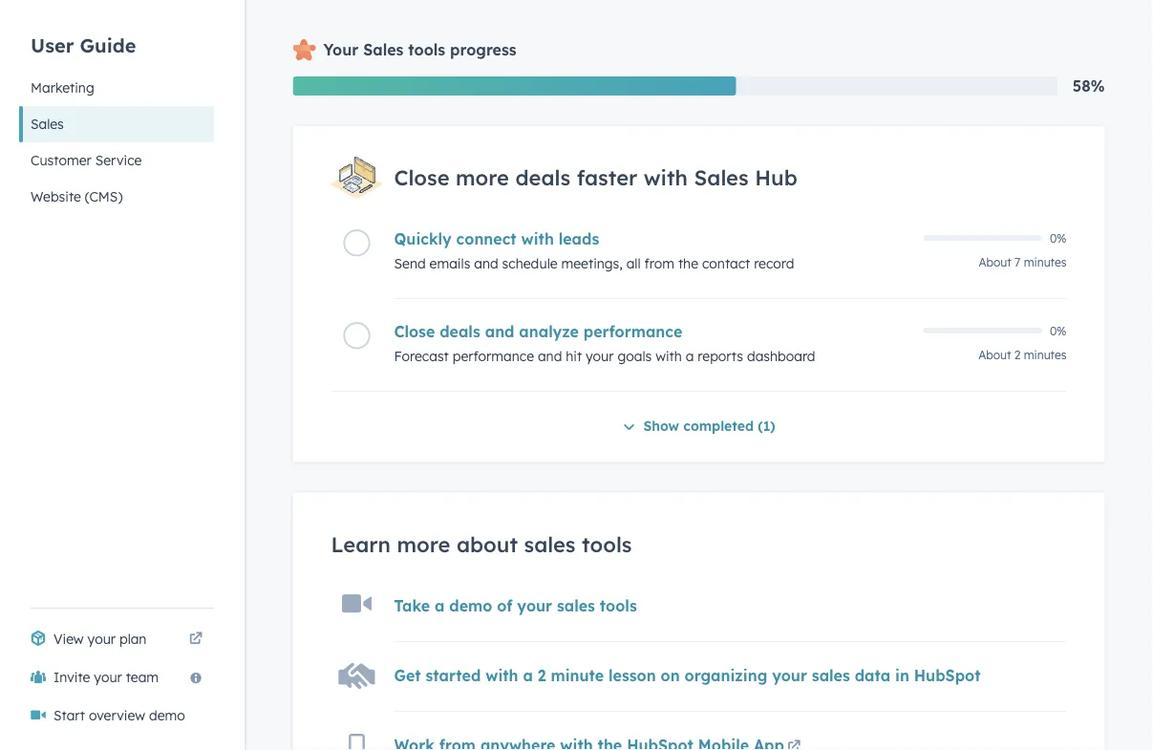 Task type: locate. For each thing, give the bounding box(es) containing it.
sales
[[524, 531, 576, 557], [557, 596, 596, 616], [812, 666, 851, 685]]

close for close deals and analyze performance forecast performance and hit your goals with a reports dashboard
[[394, 322, 435, 341]]

and left analyze
[[485, 322, 515, 341]]

1 vertical spatial sales
[[31, 116, 64, 132]]

0 vertical spatial deals
[[516, 165, 571, 191]]

organizing
[[685, 666, 768, 685]]

your right hit
[[586, 348, 614, 365]]

deals left faster
[[516, 165, 571, 191]]

of
[[497, 596, 513, 616]]

2 vertical spatial sales
[[812, 666, 851, 685]]

with inside close deals and analyze performance forecast performance and hit your goals with a reports dashboard
[[656, 348, 682, 365]]

forecast
[[394, 348, 449, 365]]

goals
[[618, 348, 652, 365]]

0 horizontal spatial 2
[[538, 666, 546, 685]]

0 horizontal spatial more
[[397, 531, 451, 557]]

your inside close deals and analyze performance forecast performance and hit your goals with a reports dashboard
[[586, 348, 614, 365]]

2 down 7
[[1015, 348, 1021, 362]]

0 vertical spatial more
[[456, 165, 510, 191]]

with up schedule
[[522, 229, 554, 248]]

user guide views element
[[19, 0, 214, 215]]

0 vertical spatial 0%
[[1051, 231, 1067, 245]]

0 vertical spatial sales
[[363, 40, 404, 59]]

about
[[980, 255, 1012, 269], [979, 348, 1012, 362]]

2 0% from the top
[[1051, 323, 1067, 338]]

service
[[95, 152, 142, 169]]

2 horizontal spatial sales
[[695, 165, 749, 191]]

show completed (1)
[[644, 418, 776, 434]]

the
[[679, 255, 699, 272]]

0% for quickly connect with leads
[[1051, 231, 1067, 245]]

sales right your
[[363, 40, 404, 59]]

progress
[[450, 40, 517, 59]]

1 vertical spatial demo
[[149, 707, 185, 724]]

0 vertical spatial a
[[686, 348, 695, 365]]

data
[[855, 666, 891, 685]]

with down close deals and analyze performance button
[[656, 348, 682, 365]]

performance up goals
[[584, 322, 683, 341]]

get started with a 2 minute lesson on organizing your sales data in hubspot
[[394, 666, 981, 685]]

2 vertical spatial and
[[538, 348, 562, 365]]

1 minutes from the top
[[1025, 255, 1067, 269]]

close deals and analyze performance button
[[394, 322, 913, 341]]

2 horizontal spatial a
[[686, 348, 695, 365]]

1 vertical spatial 2
[[538, 666, 546, 685]]

more
[[456, 165, 510, 191], [397, 531, 451, 557]]

0 horizontal spatial a
[[435, 596, 445, 616]]

a left the minute at the bottom of page
[[523, 666, 533, 685]]

demo down team
[[149, 707, 185, 724]]

plan
[[119, 631, 147, 648]]

close more deals faster with sales hub
[[394, 165, 798, 191]]

about for close deals and analyze performance
[[979, 348, 1012, 362]]

0%
[[1051, 231, 1067, 245], [1051, 323, 1067, 338]]

1 vertical spatial about
[[979, 348, 1012, 362]]

close inside close deals and analyze performance forecast performance and hit your goals with a reports dashboard
[[394, 322, 435, 341]]

minutes right 7
[[1025, 255, 1067, 269]]

all
[[627, 255, 641, 272]]

website (cms) button
[[19, 179, 214, 215]]

a
[[686, 348, 695, 365], [435, 596, 445, 616], [523, 666, 533, 685]]

and inside quickly connect with leads send emails and schedule meetings, all from the contact record
[[474, 255, 499, 272]]

hit
[[566, 348, 582, 365]]

1 vertical spatial performance
[[453, 348, 534, 365]]

dashboard
[[748, 348, 816, 365]]

2 vertical spatial tools
[[600, 596, 637, 616]]

minute
[[551, 666, 604, 685]]

1 vertical spatial a
[[435, 596, 445, 616]]

with
[[644, 165, 688, 191], [522, 229, 554, 248], [656, 348, 682, 365], [486, 666, 519, 685]]

view
[[54, 631, 84, 648]]

get started with a 2 minute lesson on organizing your sales data in hubspot link
[[394, 666, 981, 685]]

and down connect
[[474, 255, 499, 272]]

link opens in a new window image
[[189, 628, 203, 651], [189, 633, 203, 646], [788, 741, 802, 750]]

lesson
[[609, 666, 656, 685]]

and
[[474, 255, 499, 272], [485, 322, 515, 341], [538, 348, 562, 365]]

0 vertical spatial and
[[474, 255, 499, 272]]

sales left data
[[812, 666, 851, 685]]

0% up 'about 7 minutes'
[[1051, 231, 1067, 245]]

1 vertical spatial minutes
[[1025, 348, 1067, 362]]

tools
[[409, 40, 446, 59], [582, 531, 632, 557], [600, 596, 637, 616]]

close deals and analyze performance forecast performance and hit your goals with a reports dashboard
[[394, 322, 816, 365]]

0% up about 2 minutes
[[1051, 323, 1067, 338]]

about 2 minutes
[[979, 348, 1067, 362]]

your sales tools progress
[[324, 40, 517, 59]]

your right the organizing
[[773, 666, 808, 685]]

1 horizontal spatial demo
[[450, 596, 493, 616]]

with right faster
[[644, 165, 688, 191]]

and left hit
[[538, 348, 562, 365]]

sales up the minute at the bottom of page
[[557, 596, 596, 616]]

(cms)
[[85, 188, 123, 205]]

sales right about
[[524, 531, 576, 557]]

performance
[[584, 322, 683, 341], [453, 348, 534, 365]]

1 0% from the top
[[1051, 231, 1067, 245]]

1 about from the top
[[980, 255, 1012, 269]]

0 vertical spatial about
[[980, 255, 1012, 269]]

1 horizontal spatial performance
[[584, 322, 683, 341]]

1 vertical spatial close
[[394, 322, 435, 341]]

1 vertical spatial more
[[397, 531, 451, 557]]

close up forecast
[[394, 322, 435, 341]]

1 vertical spatial 0%
[[1051, 323, 1067, 338]]

1 horizontal spatial more
[[456, 165, 510, 191]]

start
[[54, 707, 85, 724]]

quickly
[[394, 229, 452, 248]]

your
[[586, 348, 614, 365], [518, 596, 553, 616], [88, 631, 116, 648], [773, 666, 808, 685], [94, 669, 122, 686]]

0 vertical spatial minutes
[[1025, 255, 1067, 269]]

2 vertical spatial a
[[523, 666, 533, 685]]

1 vertical spatial and
[[485, 322, 515, 341]]

sales
[[363, 40, 404, 59], [31, 116, 64, 132], [695, 165, 749, 191]]

demo
[[450, 596, 493, 616], [149, 707, 185, 724]]

demo for overview
[[149, 707, 185, 724]]

sales left "hub"
[[695, 165, 749, 191]]

start overview demo link
[[19, 697, 214, 735]]

minutes down 'about 7 minutes'
[[1025, 348, 1067, 362]]

start overview demo
[[54, 707, 185, 724]]

get
[[394, 666, 421, 685]]

0 horizontal spatial demo
[[149, 707, 185, 724]]

record
[[754, 255, 795, 272]]

close
[[394, 165, 450, 191], [394, 322, 435, 341]]

more up connect
[[456, 165, 510, 191]]

your left team
[[94, 669, 122, 686]]

2
[[1015, 348, 1021, 362], [538, 666, 546, 685]]

2 about from the top
[[979, 348, 1012, 362]]

2 left the minute at the bottom of page
[[538, 666, 546, 685]]

with right started
[[486, 666, 519, 685]]

2 minutes from the top
[[1025, 348, 1067, 362]]

1 vertical spatial tools
[[582, 531, 632, 557]]

0 vertical spatial close
[[394, 165, 450, 191]]

reports
[[698, 348, 744, 365]]

emails
[[430, 255, 471, 272]]

close up quickly
[[394, 165, 450, 191]]

1 close from the top
[[394, 165, 450, 191]]

show completed (1) button
[[623, 415, 776, 439]]

1 horizontal spatial deals
[[516, 165, 571, 191]]

0 horizontal spatial sales
[[31, 116, 64, 132]]

demo left the of
[[450, 596, 493, 616]]

sales up 'customer'
[[31, 116, 64, 132]]

more right learn
[[397, 531, 451, 557]]

2 close from the top
[[394, 322, 435, 341]]

take a demo of your sales tools link
[[394, 596, 637, 616]]

0 vertical spatial demo
[[450, 596, 493, 616]]

a inside close deals and analyze performance forecast performance and hit your goals with a reports dashboard
[[686, 348, 695, 365]]

deals up forecast
[[440, 322, 481, 341]]

hub
[[755, 165, 798, 191]]

0 vertical spatial 2
[[1015, 348, 1021, 362]]

a left reports
[[686, 348, 695, 365]]

performance down analyze
[[453, 348, 534, 365]]

0 horizontal spatial deals
[[440, 322, 481, 341]]

minutes
[[1025, 255, 1067, 269], [1025, 348, 1067, 362]]

deals
[[516, 165, 571, 191], [440, 322, 481, 341]]

1 vertical spatial deals
[[440, 322, 481, 341]]

a right take
[[435, 596, 445, 616]]

sales inside button
[[31, 116, 64, 132]]

1 horizontal spatial 2
[[1015, 348, 1021, 362]]

on
[[661, 666, 680, 685]]

guide
[[80, 33, 136, 57]]



Task type: describe. For each thing, give the bounding box(es) containing it.
from
[[645, 255, 675, 272]]

completed
[[684, 418, 754, 434]]

leads
[[559, 229, 600, 248]]

invite your team
[[54, 669, 159, 686]]

website (cms)
[[31, 188, 123, 205]]

schedule
[[503, 255, 558, 272]]

minutes for close deals and analyze performance
[[1025, 348, 1067, 362]]

more for deals
[[456, 165, 510, 191]]

quickly connect with leads send emails and schedule meetings, all from the contact record
[[394, 229, 795, 272]]

your
[[324, 40, 359, 59]]

0 vertical spatial performance
[[584, 322, 683, 341]]

0% for close deals and analyze performance
[[1051, 323, 1067, 338]]

deals inside close deals and analyze performance forecast performance and hit your goals with a reports dashboard
[[440, 322, 481, 341]]

user
[[31, 33, 74, 57]]

about
[[457, 531, 518, 557]]

customer service
[[31, 152, 142, 169]]

hubspot
[[915, 666, 981, 685]]

minutes for quickly connect with leads
[[1025, 255, 1067, 269]]

show
[[644, 418, 680, 434]]

take
[[394, 596, 430, 616]]

learn more about sales tools
[[331, 531, 632, 557]]

(1)
[[758, 418, 776, 434]]

learn
[[331, 531, 391, 557]]

connect
[[457, 229, 517, 248]]

overview
[[89, 707, 145, 724]]

analyze
[[519, 322, 579, 341]]

close for close more deals faster with sales hub
[[394, 165, 450, 191]]

marketing button
[[19, 70, 214, 106]]

view your plan link
[[19, 620, 214, 659]]

meetings,
[[562, 255, 623, 272]]

website
[[31, 188, 81, 205]]

1 horizontal spatial a
[[523, 666, 533, 685]]

your inside 'button'
[[94, 669, 122, 686]]

more for about
[[397, 531, 451, 557]]

customer service button
[[19, 142, 214, 179]]

marketing
[[31, 79, 94, 96]]

with inside quickly connect with leads send emails and schedule meetings, all from the contact record
[[522, 229, 554, 248]]

about for quickly connect with leads
[[980, 255, 1012, 269]]

link opens in a new window image
[[788, 736, 802, 750]]

sales button
[[19, 106, 214, 142]]

0 horizontal spatial performance
[[453, 348, 534, 365]]

invite
[[54, 669, 90, 686]]

0 vertical spatial tools
[[409, 40, 446, 59]]

faster
[[577, 165, 638, 191]]

started
[[426, 666, 481, 685]]

your left plan
[[88, 631, 116, 648]]

7
[[1015, 255, 1021, 269]]

your right the of
[[518, 596, 553, 616]]

view your plan
[[54, 631, 147, 648]]

demo for a
[[450, 596, 493, 616]]

58%
[[1073, 76, 1106, 96]]

in
[[896, 666, 910, 685]]

send
[[394, 255, 426, 272]]

user guide
[[31, 33, 136, 57]]

1 horizontal spatial sales
[[363, 40, 404, 59]]

2 vertical spatial sales
[[695, 165, 749, 191]]

contact
[[703, 255, 751, 272]]

about 7 minutes
[[980, 255, 1067, 269]]

take a demo of your sales tools
[[394, 596, 637, 616]]

quickly connect with leads button
[[394, 229, 913, 248]]

customer
[[31, 152, 92, 169]]

invite your team button
[[19, 659, 214, 697]]

your sales tools progress progress bar
[[293, 76, 737, 96]]

1 vertical spatial sales
[[557, 596, 596, 616]]

0 vertical spatial sales
[[524, 531, 576, 557]]

team
[[126, 669, 159, 686]]



Task type: vqa. For each thing, say whether or not it's contained in the screenshot.
Search HubSpot Search Field
no



